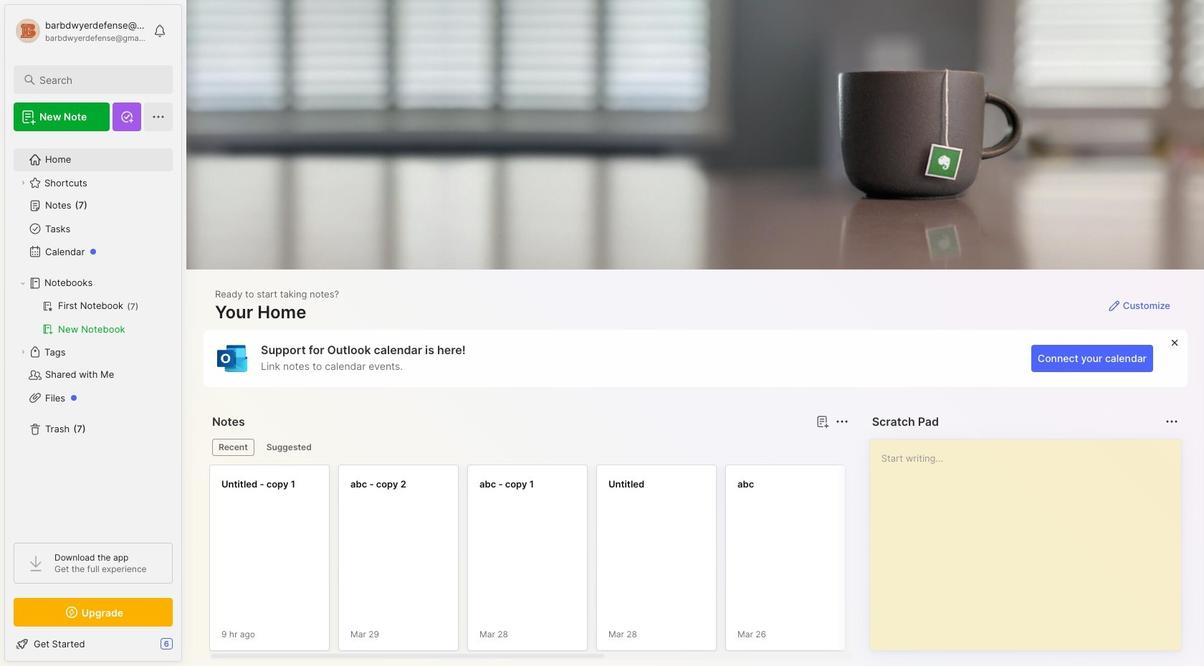 Task type: locate. For each thing, give the bounding box(es) containing it.
Help and Learning task checklist field
[[5, 632, 181, 655]]

tab
[[212, 439, 254, 456], [260, 439, 318, 456]]

tree
[[5, 140, 181, 530]]

1 horizontal spatial tab
[[260, 439, 318, 456]]

click to collapse image
[[181, 640, 192, 657]]

row group
[[209, 465, 1205, 660]]

group inside the main "element"
[[14, 295, 172, 341]]

expand notebooks image
[[19, 279, 27, 288]]

None search field
[[39, 71, 160, 88]]

Start writing… text field
[[882, 440, 1181, 639]]

expand tags image
[[19, 348, 27, 356]]

2 tab from the left
[[260, 439, 318, 456]]

0 horizontal spatial tab
[[212, 439, 254, 456]]

More actions field
[[832, 412, 852, 432]]

group
[[14, 295, 172, 341]]

1 tab from the left
[[212, 439, 254, 456]]

tab list
[[212, 439, 847, 456]]



Task type: vqa. For each thing, say whether or not it's contained in the screenshot.
Task Image
no



Task type: describe. For each thing, give the bounding box(es) containing it.
Account field
[[14, 16, 146, 45]]

main element
[[0, 0, 186, 666]]

none search field inside the main "element"
[[39, 71, 160, 88]]

more actions image
[[834, 413, 851, 430]]

tree inside the main "element"
[[5, 140, 181, 530]]

Search text field
[[39, 73, 160, 87]]



